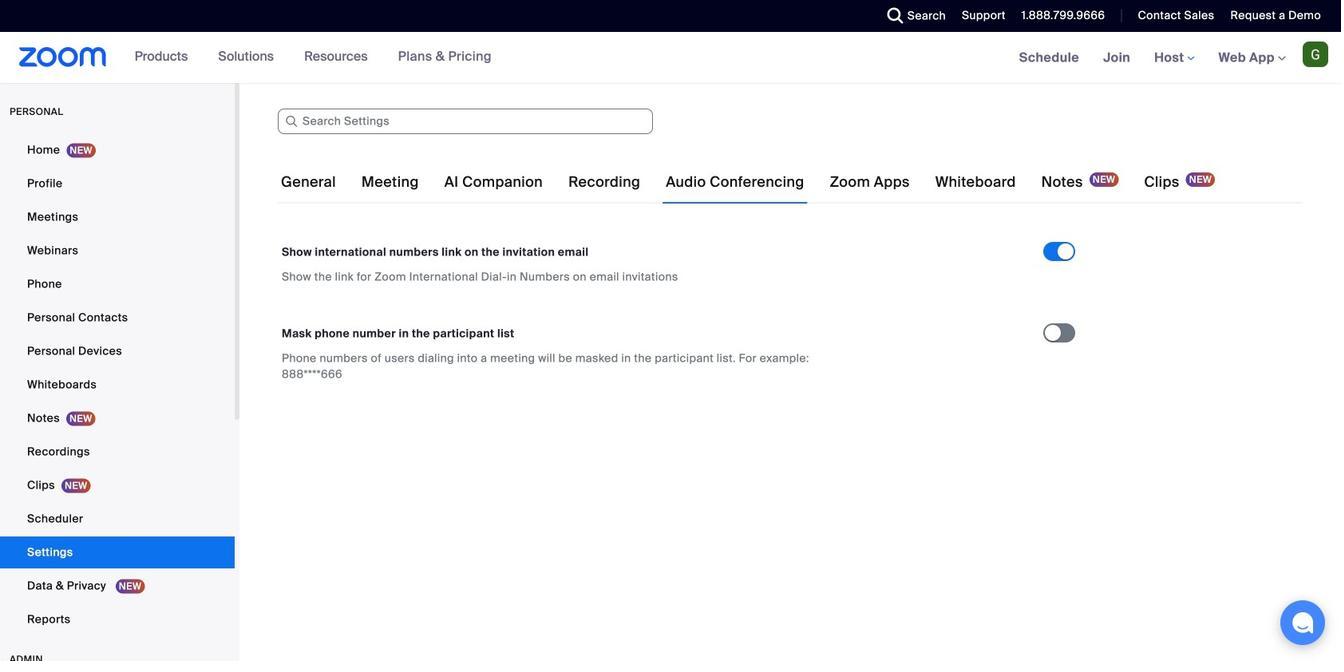 Task type: vqa. For each thing, say whether or not it's contained in the screenshot.
"Tabs of my account settings page" tab list
yes



Task type: locate. For each thing, give the bounding box(es) containing it.
meetings navigation
[[1008, 32, 1342, 84]]

tabs of my account settings page tab list
[[278, 160, 1219, 204]]

open chat image
[[1292, 612, 1315, 634]]

product information navigation
[[123, 32, 504, 83]]

banner
[[0, 32, 1342, 84]]

personal menu menu
[[0, 134, 235, 637]]



Task type: describe. For each thing, give the bounding box(es) containing it.
zoom logo image
[[19, 47, 107, 67]]

Search Settings text field
[[278, 109, 653, 134]]

profile picture image
[[1303, 42, 1329, 67]]



